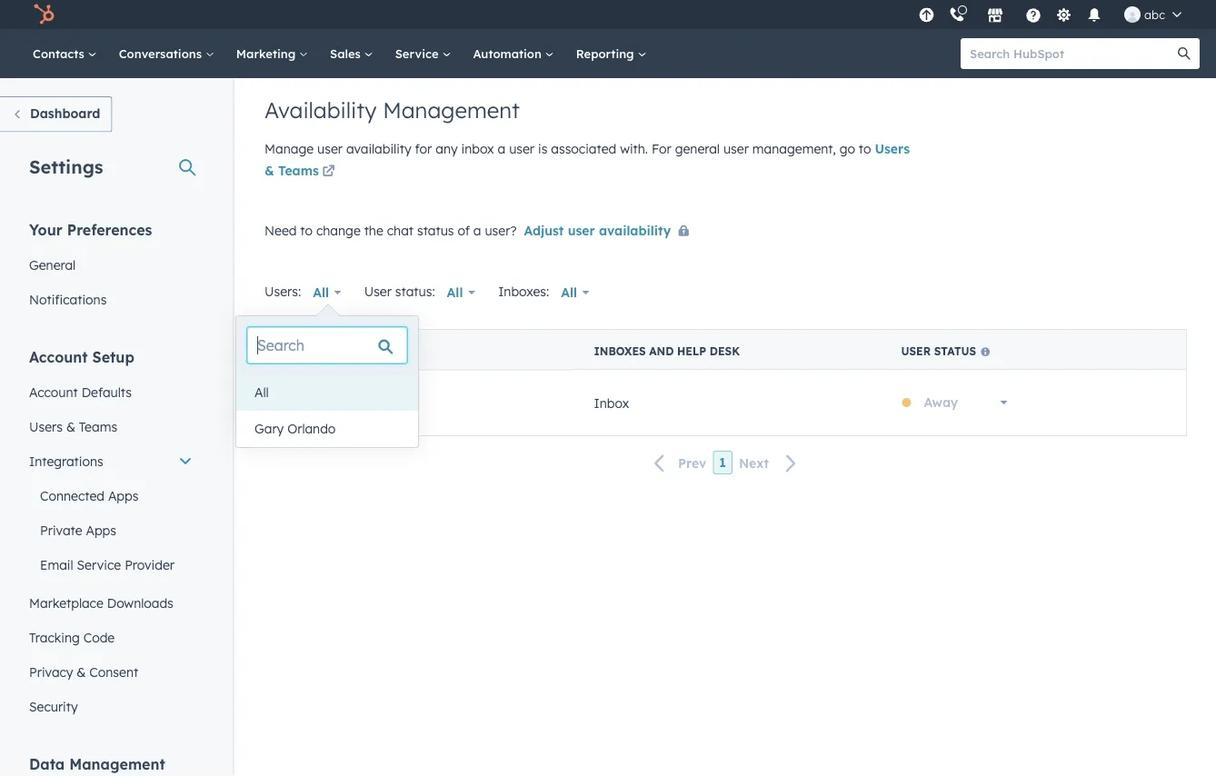 Task type: vqa. For each thing, say whether or not it's contained in the screenshot.
conversations link
yes



Task type: describe. For each thing, give the bounding box(es) containing it.
is
[[538, 141, 548, 157]]

any
[[436, 141, 458, 157]]

users & teams link for setup
[[18, 410, 204, 444]]

preferences
[[67, 221, 152, 239]]

users & teams link for management
[[265, 141, 910, 183]]

availability for adjust
[[599, 222, 671, 238]]

Search HubSpot search field
[[961, 38, 1184, 69]]

teams for account
[[79, 419, 117, 435]]

inboxes and help desk
[[594, 345, 740, 358]]

inboxes:
[[498, 283, 549, 299]]

gary inside button
[[255, 421, 284, 437]]

abc
[[1145, 7, 1166, 22]]

apps for private apps
[[86, 522, 116, 538]]

0 horizontal spatial to
[[300, 222, 313, 238]]

email service provider link
[[18, 548, 204, 582]]

adjust user availability button
[[524, 220, 697, 243]]

marketplace downloads
[[29, 595, 174, 611]]

1 button
[[713, 451, 733, 475]]

user right general
[[724, 141, 749, 157]]

your
[[29, 221, 63, 239]]

calling icon button
[[942, 3, 973, 27]]

marketplace
[[29, 595, 104, 611]]

reporting link
[[565, 29, 658, 78]]

search button
[[1169, 38, 1200, 69]]

user
[[364, 283, 392, 299]]

user down availability on the left top
[[317, 141, 343, 157]]

status:
[[395, 283, 435, 299]]

connected apps link
[[18, 479, 204, 513]]

0 vertical spatial orlando
[[363, 395, 411, 411]]

gary orlando button
[[236, 411, 418, 447]]

help image
[[1026, 8, 1042, 25]]

all button
[[236, 375, 418, 411]]

dashboard
[[30, 105, 100, 121]]

your preferences element
[[18, 220, 204, 317]]

connected
[[40, 488, 105, 504]]

need to change the chat status of a user?
[[265, 222, 517, 238]]

general
[[675, 141, 720, 157]]

& for account
[[66, 419, 75, 435]]

account defaults link
[[18, 375, 204, 410]]

sales
[[330, 46, 364, 61]]

private apps
[[40, 522, 116, 538]]

notifications
[[29, 291, 107, 307]]

for
[[652, 141, 672, 157]]

marketing
[[236, 46, 299, 61]]

setup
[[92, 348, 134, 366]]

next button
[[733, 451, 808, 475]]

security link
[[18, 690, 204, 724]]

status
[[417, 222, 454, 238]]

associated
[[551, 141, 617, 157]]

upgrade image
[[919, 8, 935, 24]]

availability
[[265, 96, 377, 124]]

1 horizontal spatial gary
[[330, 395, 359, 411]]

next
[[739, 455, 769, 471]]

list box containing all
[[236, 375, 418, 447]]

general link
[[18, 248, 204, 282]]

and
[[649, 345, 674, 358]]

private apps link
[[18, 513, 204, 548]]

management,
[[753, 141, 836, 157]]

marketing link
[[225, 29, 319, 78]]

downloads
[[107, 595, 174, 611]]

data
[[29, 755, 65, 773]]

notifications image
[[1087, 8, 1103, 25]]

away button
[[912, 385, 1020, 421]]

1 link opens in a new window image from the top
[[322, 161, 335, 183]]

settings link
[[1053, 5, 1076, 24]]

of
[[458, 222, 470, 238]]

inbox
[[461, 141, 494, 157]]

the
[[364, 222, 384, 238]]

desk
[[710, 345, 740, 358]]

pagination navigation
[[265, 451, 1188, 475]]

all for user status:
[[447, 285, 463, 301]]

user inside button
[[568, 222, 595, 238]]

sales link
[[319, 29, 384, 78]]

teams for availability
[[278, 163, 319, 179]]

availability for manage
[[346, 141, 412, 157]]

gary orlando inside button
[[255, 421, 336, 437]]

tracking code
[[29, 630, 115, 646]]

change
[[316, 222, 361, 238]]

marketplaces image
[[988, 8, 1004, 25]]

notifications link
[[18, 282, 204, 317]]

users:
[[265, 283, 301, 299]]

help button
[[1018, 0, 1049, 29]]

contacts
[[33, 46, 88, 61]]

gary orlando image
[[1125, 6, 1141, 23]]

1 horizontal spatial to
[[859, 141, 872, 157]]

settings image
[[1056, 8, 1073, 24]]

account for account defaults
[[29, 384, 78, 400]]

hubspot link
[[22, 4, 68, 25]]

availability management
[[265, 96, 520, 124]]

automation
[[473, 46, 545, 61]]



Task type: locate. For each thing, give the bounding box(es) containing it.
teams down manage
[[278, 163, 319, 179]]

all inside button
[[255, 385, 269, 401]]

2 user from the left
[[287, 345, 317, 358]]

data management
[[29, 755, 165, 773]]

users & teams link down defaults
[[18, 410, 204, 444]]

2 vertical spatial &
[[77, 664, 86, 680]]

abc button
[[1114, 0, 1193, 29]]

tracking code link
[[18, 621, 204, 655]]

availability down with.
[[599, 222, 671, 238]]

all right 'status:'
[[447, 285, 463, 301]]

away
[[924, 395, 959, 411]]

help
[[678, 345, 707, 358]]

availability inside button
[[599, 222, 671, 238]]

management up any
[[383, 96, 520, 124]]

adjust user availability
[[524, 222, 671, 238]]

account for account setup
[[29, 348, 88, 366]]

1 vertical spatial users & teams link
[[18, 410, 204, 444]]

availability
[[346, 141, 412, 157], [599, 222, 671, 238]]

1 horizontal spatial service
[[395, 46, 442, 61]]

users up integrations
[[29, 419, 63, 435]]

to right "need"
[[300, 222, 313, 238]]

service inside account setup element
[[77, 557, 121, 573]]

account
[[29, 348, 88, 366], [29, 384, 78, 400]]

orlando up gary orlando button
[[363, 395, 411, 411]]

defaults
[[82, 384, 132, 400]]

0 horizontal spatial &
[[66, 419, 75, 435]]

security
[[29, 699, 78, 715]]

0 horizontal spatial availability
[[346, 141, 412, 157]]

apps down the integrations button
[[108, 488, 139, 504]]

prev button
[[644, 451, 713, 475]]

0 horizontal spatial service
[[77, 557, 121, 573]]

orlando down all button
[[288, 421, 336, 437]]

0 horizontal spatial users & teams
[[29, 419, 117, 435]]

gary orlando
[[330, 395, 411, 411], [255, 421, 336, 437]]

0 vertical spatial &
[[265, 163, 274, 179]]

account defaults
[[29, 384, 132, 400]]

2 account from the top
[[29, 384, 78, 400]]

management down security link
[[69, 755, 165, 773]]

management for availability management
[[383, 96, 520, 124]]

user left "status"
[[902, 345, 931, 358]]

search image
[[1178, 47, 1191, 60]]

account setup element
[[18, 347, 204, 724]]

0 vertical spatial gary orlando
[[330, 395, 411, 411]]

all inside dropdown button
[[313, 285, 329, 301]]

automation link
[[462, 29, 565, 78]]

all button down adjust user availability at the top of the page
[[549, 275, 602, 311]]

privacy & consent
[[29, 664, 138, 680]]

1 all button from the left
[[435, 275, 488, 311]]

code
[[83, 630, 115, 646]]

users & teams up adjust user availability at the top of the page
[[265, 141, 910, 179]]

your preferences
[[29, 221, 152, 239]]

users & teams link up adjust user availability at the top of the page
[[265, 141, 910, 183]]

1 horizontal spatial &
[[77, 664, 86, 680]]

notifications button
[[1079, 0, 1110, 29]]

user
[[317, 141, 343, 157], [509, 141, 535, 157], [724, 141, 749, 157], [568, 222, 595, 238]]

list box
[[236, 375, 418, 447]]

gary up gary orlando button
[[330, 395, 359, 411]]

1 vertical spatial service
[[77, 557, 121, 573]]

integrations
[[29, 453, 103, 469]]

a right "inbox"
[[498, 141, 506, 157]]

marketplaces button
[[977, 0, 1015, 29]]

prev
[[678, 455, 707, 471]]

users & teams
[[265, 141, 910, 179], [29, 419, 117, 435]]

& for availability
[[265, 163, 274, 179]]

& right privacy
[[77, 664, 86, 680]]

1 vertical spatial teams
[[79, 419, 117, 435]]

all button down "of"
[[435, 275, 488, 311]]

0 vertical spatial users
[[875, 141, 910, 157]]

0 vertical spatial users & teams link
[[265, 141, 910, 183]]

1 vertical spatial users & teams
[[29, 419, 117, 435]]

0 vertical spatial users & teams
[[265, 141, 910, 179]]

to
[[859, 141, 872, 157], [300, 222, 313, 238]]

1 vertical spatial to
[[300, 222, 313, 238]]

1 vertical spatial &
[[66, 419, 75, 435]]

0 horizontal spatial user
[[287, 345, 317, 358]]

all for users:
[[313, 285, 329, 301]]

1 vertical spatial users
[[29, 419, 63, 435]]

0 vertical spatial management
[[383, 96, 520, 124]]

1 vertical spatial gary
[[255, 421, 284, 437]]

gary down all button
[[255, 421, 284, 437]]

1 horizontal spatial management
[[383, 96, 520, 124]]

dashboard link
[[0, 96, 112, 132]]

a right "of"
[[474, 222, 482, 238]]

link opens in a new window image
[[322, 161, 335, 183], [322, 166, 335, 179]]

contacts link
[[22, 29, 108, 78]]

0 horizontal spatial users & teams link
[[18, 410, 204, 444]]

inbox
[[594, 395, 629, 411]]

teams inside users & teams
[[278, 163, 319, 179]]

all up gary orlando button
[[255, 385, 269, 401]]

1 vertical spatial a
[[474, 222, 482, 238]]

general
[[29, 257, 76, 273]]

user?
[[485, 222, 517, 238]]

gary orlando down all button
[[255, 421, 336, 437]]

to right go
[[859, 141, 872, 157]]

0 vertical spatial teams
[[278, 163, 319, 179]]

0 vertical spatial availability
[[346, 141, 412, 157]]

service link
[[384, 29, 462, 78]]

availability down availability management
[[346, 141, 412, 157]]

all right 'inboxes:'
[[561, 285, 577, 301]]

1 horizontal spatial orlando
[[363, 395, 411, 411]]

0 vertical spatial to
[[859, 141, 872, 157]]

1 horizontal spatial teams
[[278, 163, 319, 179]]

Search search field
[[247, 327, 407, 364]]

users & teams for management
[[265, 141, 910, 179]]

0 horizontal spatial teams
[[79, 419, 117, 435]]

user for user status
[[902, 345, 931, 358]]

for
[[415, 141, 432, 157]]

&
[[265, 163, 274, 179], [66, 419, 75, 435], [77, 664, 86, 680]]

abc menu
[[914, 0, 1195, 29]]

users for account setup
[[29, 419, 63, 435]]

user status:
[[364, 283, 435, 299]]

private
[[40, 522, 82, 538]]

0 vertical spatial apps
[[108, 488, 139, 504]]

reporting
[[576, 46, 638, 61]]

account setup
[[29, 348, 134, 366]]

all button
[[301, 275, 353, 311]]

users
[[875, 141, 910, 157], [29, 419, 63, 435]]

all button for user status:
[[435, 275, 488, 311]]

2 all button from the left
[[549, 275, 602, 311]]

users & teams up integrations
[[29, 419, 117, 435]]

1 horizontal spatial a
[[498, 141, 506, 157]]

0 horizontal spatial management
[[69, 755, 165, 773]]

1 horizontal spatial all button
[[549, 275, 602, 311]]

account up account defaults
[[29, 348, 88, 366]]

1 horizontal spatial user
[[902, 345, 931, 358]]

users & teams for setup
[[29, 419, 117, 435]]

0 horizontal spatial users
[[29, 419, 63, 435]]

all button for inboxes:
[[549, 275, 602, 311]]

management for data management
[[69, 755, 165, 773]]

users right go
[[875, 141, 910, 157]]

apps
[[108, 488, 139, 504], [86, 522, 116, 538]]

0 horizontal spatial all button
[[435, 275, 488, 311]]

upgrade link
[[916, 5, 938, 24]]

with.
[[620, 141, 648, 157]]

chat
[[387, 222, 414, 238]]

teams
[[278, 163, 319, 179], [79, 419, 117, 435]]

user status
[[902, 345, 977, 358]]

email service provider
[[40, 557, 175, 573]]

1 vertical spatial gary orlando
[[255, 421, 336, 437]]

provider
[[125, 557, 175, 573]]

integrations button
[[18, 444, 204, 479]]

service down private apps link
[[77, 557, 121, 573]]

settings
[[29, 155, 103, 178]]

apps up the email service provider
[[86, 522, 116, 538]]

1 horizontal spatial availability
[[599, 222, 671, 238]]

2 horizontal spatial &
[[265, 163, 274, 179]]

1 horizontal spatial users & teams link
[[265, 141, 910, 183]]

email
[[40, 557, 73, 573]]

service
[[395, 46, 442, 61], [77, 557, 121, 573]]

users for availability management
[[875, 141, 910, 157]]

go
[[840, 141, 856, 157]]

privacy & consent link
[[18, 655, 204, 690]]

user up all button
[[287, 345, 317, 358]]

all button
[[435, 275, 488, 311], [549, 275, 602, 311]]

all
[[313, 285, 329, 301], [447, 285, 463, 301], [561, 285, 577, 301], [255, 385, 269, 401]]

1 vertical spatial account
[[29, 384, 78, 400]]

0 horizontal spatial gary
[[255, 421, 284, 437]]

user for user
[[287, 345, 317, 358]]

consent
[[89, 664, 138, 680]]

service up availability management
[[395, 46, 442, 61]]

1 horizontal spatial users & teams
[[265, 141, 910, 179]]

gary
[[330, 395, 359, 411], [255, 421, 284, 437]]

1 vertical spatial apps
[[86, 522, 116, 538]]

gary orlando up gary orlando button
[[330, 395, 411, 411]]

hubspot image
[[33, 4, 55, 25]]

user right adjust
[[568, 222, 595, 238]]

1 vertical spatial management
[[69, 755, 165, 773]]

orlando inside button
[[288, 421, 336, 437]]

0 vertical spatial account
[[29, 348, 88, 366]]

apps for connected apps
[[108, 488, 139, 504]]

adjust
[[524, 222, 564, 238]]

connected apps
[[40, 488, 139, 504]]

inboxes
[[594, 345, 646, 358]]

0 vertical spatial gary
[[330, 395, 359, 411]]

privacy
[[29, 664, 73, 680]]

orlando
[[363, 395, 411, 411], [288, 421, 336, 437]]

& up integrations
[[66, 419, 75, 435]]

users inside users & teams
[[875, 141, 910, 157]]

1 vertical spatial availability
[[599, 222, 671, 238]]

tracking
[[29, 630, 80, 646]]

& down manage
[[265, 163, 274, 179]]

users inside account setup element
[[29, 419, 63, 435]]

user left is
[[509, 141, 535, 157]]

0 horizontal spatial orlando
[[288, 421, 336, 437]]

0 horizontal spatial a
[[474, 222, 482, 238]]

0 vertical spatial service
[[395, 46, 442, 61]]

1 horizontal spatial users
[[875, 141, 910, 157]]

a
[[498, 141, 506, 157], [474, 222, 482, 238]]

calling icon image
[[949, 7, 966, 23]]

all right users:
[[313, 285, 329, 301]]

user
[[902, 345, 931, 358], [287, 345, 317, 358]]

all for inboxes:
[[561, 285, 577, 301]]

1 vertical spatial orlando
[[288, 421, 336, 437]]

management
[[383, 96, 520, 124], [69, 755, 165, 773]]

account down account setup
[[29, 384, 78, 400]]

conversations link
[[108, 29, 225, 78]]

users & teams inside account setup element
[[29, 419, 117, 435]]

manage user availability for any inbox a user is associated with. for general user management, go to
[[265, 141, 875, 157]]

1 account from the top
[[29, 348, 88, 366]]

teams inside account setup element
[[79, 419, 117, 435]]

teams down defaults
[[79, 419, 117, 435]]

2 link opens in a new window image from the top
[[322, 166, 335, 179]]

0 vertical spatial a
[[498, 141, 506, 157]]

conversations
[[119, 46, 205, 61]]

marketplace downloads link
[[18, 586, 204, 621]]

1 user from the left
[[902, 345, 931, 358]]



